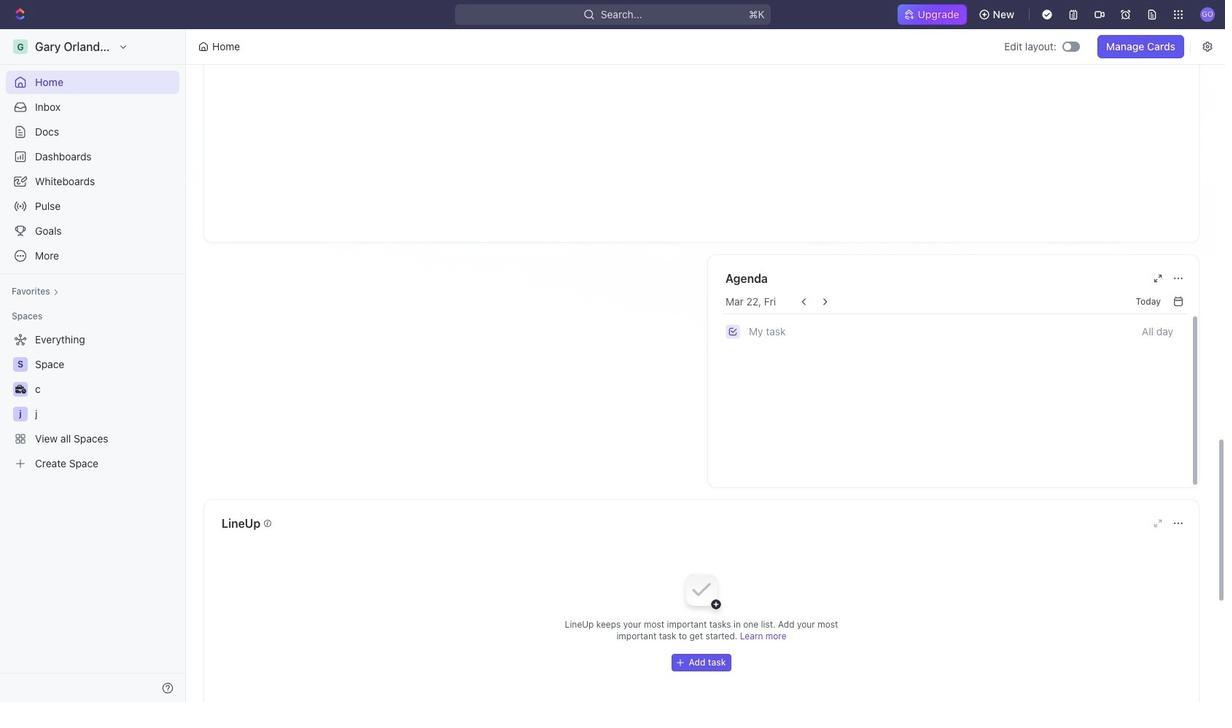 Task type: vqa. For each thing, say whether or not it's contained in the screenshot.
the Sidebar Navigation
yes



Task type: describe. For each thing, give the bounding box(es) containing it.
j, , element
[[13, 407, 28, 422]]

space, , element
[[13, 358, 28, 372]]

gary orlando's workspace, , element
[[13, 39, 28, 54]]



Task type: locate. For each thing, give the bounding box(es) containing it.
tree
[[6, 328, 180, 476]]

tab panel
[[204, 0, 1200, 242]]

tree inside sidebar navigation
[[6, 328, 180, 476]]

business time image
[[15, 385, 26, 394]]

sidebar navigation
[[0, 29, 189, 703]]



